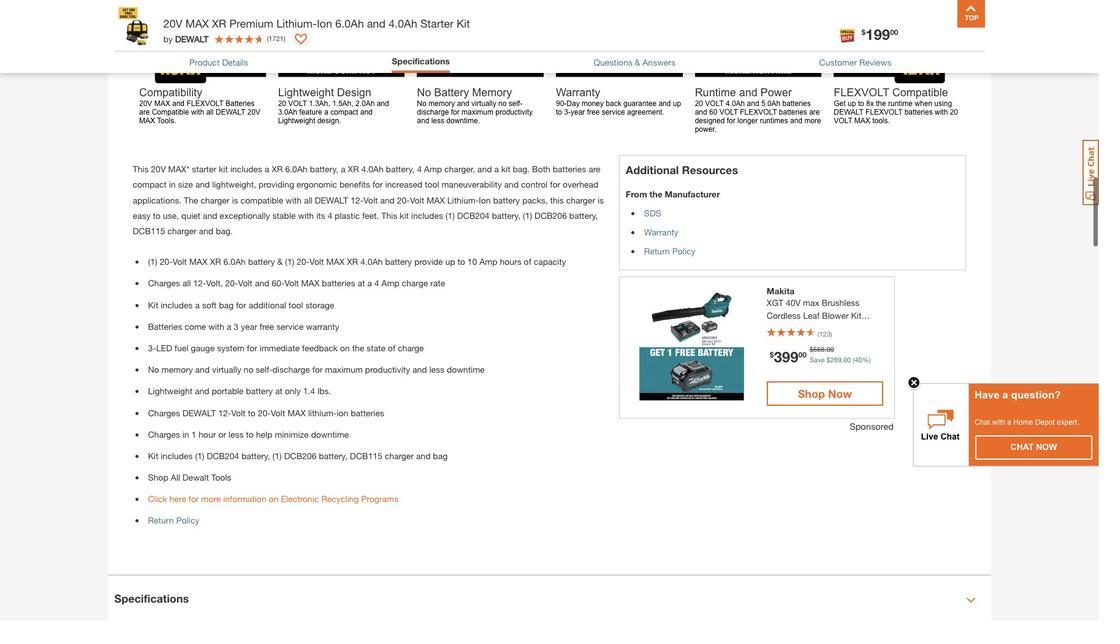 Task type: vqa. For each thing, say whether or not it's contained in the screenshot.
3rd Color from the right
no



Task type: describe. For each thing, give the bounding box(es) containing it.
packs,
[[523, 195, 548, 205]]

20- inside this 20v max* starter kit includes a xr 6.0ah battery, a xr 4.0ah battery, 4 amp charger, and a kit bag. both batteries are compact in size and lightweight, providing ergonomic benefits for increased tool maneuverability and control for overhead applications. the charger is compatible with all dewalt 12-volt and 20-volt max lithium-ion battery packs, this charger is easy to use, quiet and exceptionally stable with its 4 plastic feet. this kit includes (1) dcb204 battery, (1) dcb206 battery, dcb115 charger and bag.
[[397, 195, 410, 205]]

hours
[[500, 256, 522, 267]]

return for the bottom the "return policy" link
[[148, 515, 174, 526]]

bonus
[[815, 323, 838, 334]]

max up 'by dewalt' at the top of page
[[186, 17, 209, 30]]

have
[[975, 389, 1000, 401]]

more
[[201, 494, 221, 504]]

2 is from the left
[[598, 195, 604, 205]]

only
[[285, 386, 301, 396]]

makita
[[767, 286, 795, 296]]

1 vertical spatial .
[[842, 356, 844, 364]]

$ right 'save'
[[827, 356, 831, 364]]

maneuverability
[[442, 179, 502, 190]]

help
[[256, 429, 273, 440]]

20v inside this 20v max* starter kit includes a xr 6.0ah battery, a xr 4.0ah battery, 4 amp charger, and a kit bag. both batteries are compact in size and lightweight, providing ergonomic benefits for increased tool maneuverability and control for overhead applications. the charger is compatible with all dewalt 12-volt and 20-volt max lithium-ion battery packs, this charger is easy to use, quiet and exceptionally stable with its 4 plastic feet. this kit includes (1) dcb204 battery, (1) dcb206 battery, dcb115 charger and bag.
[[151, 164, 166, 174]]

charger up programs at bottom left
[[385, 451, 414, 461]]

1 vertical spatial on
[[269, 494, 279, 504]]

20- right the volt,
[[225, 278, 238, 288]]

all inside this 20v max* starter kit includes a xr 6.0ah battery, a xr 4.0ah battery, 4 amp charger, and a kit bag. both batteries are compact in size and lightweight, providing ergonomic benefits for increased tool maneuverability and control for overhead applications. the charger is compatible with all dewalt 12-volt and 20-volt max lithium-ion battery packs, this charger is easy to use, quiet and exceptionally stable with its 4 plastic feet. this kit includes (1) dcb204 battery, (1) dcb206 battery, dcb115 charger and bag.
[[304, 195, 313, 205]]

chat now link
[[976, 436, 1092, 459]]

size
[[178, 179, 193, 190]]

makita xgt 40v max brushless cordless leaf blower kit (4.0ah) with bonus 40v max xgt 4.0ah battery
[[767, 286, 874, 347]]

00 left 'save'
[[799, 350, 807, 359]]

volt up feet.
[[364, 195, 378, 205]]

capacity
[[534, 256, 566, 267]]

0 horizontal spatial dcb204
[[207, 451, 239, 461]]

shop all dewalt tools link
[[148, 472, 231, 483]]

( 123 )
[[818, 330, 833, 338]]

no
[[148, 364, 159, 375]]

for down feedback
[[312, 364, 323, 375]]

return policy for the bottom the "return policy" link
[[148, 515, 199, 526]]

0 horizontal spatial .
[[825, 345, 827, 353]]

service
[[277, 321, 304, 332]]

a up benefits at top left
[[341, 164, 346, 174]]

memory
[[162, 364, 193, 375]]

00 left 40
[[844, 356, 851, 364]]

charges for charges all 12-volt, 20-volt and 60-volt max batteries at a 4 amp charge rate
[[148, 278, 180, 288]]

max down only
[[288, 408, 306, 418]]

from the manufacturer
[[626, 189, 720, 199]]

plastic
[[335, 210, 360, 221]]

overhead
[[563, 179, 599, 190]]

with up stable
[[286, 195, 302, 205]]

dewalt for charges dewalt 12-volt to 20-volt max lithium-ion batteries
[[183, 408, 216, 418]]

60-
[[272, 278, 285, 288]]

starter
[[421, 17, 454, 30]]

answers
[[643, 57, 676, 67]]

increased
[[385, 179, 423, 190]]

for up this
[[550, 179, 561, 190]]

a down (1) 20-volt max xr 6.0ah battery & (1) 20-volt max xr 4.0ah battery provide up to 10 amp hours of capacity
[[368, 278, 372, 288]]

0 horizontal spatial kit
[[219, 164, 228, 174]]

details
[[222, 57, 248, 67]]

$ up 'save'
[[810, 345, 814, 353]]

with inside makita xgt 40v max brushless cordless leaf blower kit (4.0ah) with bonus 40v max xgt 4.0ah battery
[[796, 323, 812, 334]]

0 vertical spatial lithium-
[[277, 17, 317, 30]]

includes up batteries
[[161, 300, 193, 310]]

1 vertical spatial return policy link
[[148, 515, 199, 526]]

free
[[260, 321, 274, 332]]

battery, up ergonomic
[[310, 164, 339, 174]]

12- for charges dewalt 12-volt to 20-volt max lithium-ion batteries
[[218, 408, 231, 418]]

00 inside $ 199 00
[[891, 28, 899, 37]]

to up charges in 1 hour or less to help minimize downtime
[[248, 408, 256, 418]]

includes down increased
[[411, 210, 443, 221]]

volt down use,
[[173, 256, 187, 267]]

hour
[[199, 429, 216, 440]]

1 vertical spatial in
[[183, 429, 189, 440]]

system
[[217, 343, 245, 353]]

20- down use,
[[160, 256, 173, 267]]

1 vertical spatial downtime
[[311, 429, 349, 440]]

includes up the lightweight,
[[230, 164, 262, 174]]

269
[[831, 356, 842, 364]]

battery left provide
[[385, 256, 412, 267]]

max
[[803, 298, 820, 308]]

battery, up recycling
[[319, 451, 348, 461]]

(1) down minimize
[[273, 451, 282, 461]]

easy
[[133, 210, 151, 221]]

question?
[[1012, 389, 1061, 401]]

shop now button
[[767, 382, 884, 406]]

this 20v max* starter kit includes a xr 6.0ah battery, a xr 4.0ah battery, 4 amp charger, and a kit bag. both batteries are compact in size and lightweight, providing ergonomic benefits for increased tool maneuverability and control for overhead applications. the charger is compatible with all dewalt 12-volt and 20-volt max lithium-ion battery packs, this charger is easy to use, quiet and exceptionally stable with its 4 plastic feet. this kit includes (1) dcb204 battery, (1) dcb206 battery, dcb115 charger and bag.
[[133, 164, 604, 236]]

0 horizontal spatial specifications
[[114, 592, 189, 605]]

volt,
[[206, 278, 223, 288]]

charger,
[[445, 164, 475, 174]]

here
[[170, 494, 186, 504]]

$ 399 00 $ 668 . 00 save $ 269 . 00 ( 40 %)
[[770, 345, 871, 365]]

volt up help
[[271, 408, 285, 418]]

reviews
[[860, 57, 892, 67]]

xr up the volt,
[[210, 256, 221, 267]]

charger down overhead
[[567, 195, 596, 205]]

return for the right the "return policy" link
[[644, 246, 670, 257]]

to left help
[[246, 429, 254, 440]]

benefits
[[340, 179, 370, 190]]

xr up 'providing'
[[272, 164, 283, 174]]

policy for the bottom the "return policy" link
[[176, 515, 199, 526]]

year
[[241, 321, 257, 332]]

0 horizontal spatial of
[[388, 343, 396, 353]]

40
[[855, 356, 863, 364]]

0 horizontal spatial the
[[352, 343, 364, 353]]

with left 3
[[209, 321, 224, 332]]

by
[[163, 33, 173, 44]]

max up the volt,
[[189, 256, 208, 267]]

0 vertical spatial this
[[133, 164, 149, 174]]

shop for shop all dewalt tools
[[148, 472, 168, 483]]

lightweight
[[148, 386, 193, 396]]

1 vertical spatial &
[[277, 256, 283, 267]]

soft
[[202, 300, 217, 310]]

1 horizontal spatial bag
[[433, 451, 448, 461]]

xr left premium
[[212, 17, 226, 30]]

a left soft
[[195, 300, 200, 310]]

1 vertical spatial 4
[[328, 210, 333, 221]]

storage
[[306, 300, 334, 310]]

productivity
[[365, 364, 410, 375]]

now
[[1037, 442, 1058, 452]]

1 horizontal spatial downtime
[[447, 364, 485, 375]]

1 horizontal spatial the
[[650, 189, 663, 199]]

2 vertical spatial 6.0ah
[[223, 256, 246, 267]]

1 horizontal spatial less
[[430, 364, 445, 375]]

( for 123
[[818, 330, 820, 338]]

kit right starter
[[457, 17, 470, 30]]

additional
[[249, 300, 286, 310]]

0 horizontal spatial at
[[275, 386, 283, 396]]

cordless
[[767, 311, 801, 321]]

battery, down charges in 1 hour or less to help minimize downtime
[[242, 451, 270, 461]]

blower
[[822, 311, 849, 321]]

1 horizontal spatial on
[[340, 343, 350, 353]]

batteries for charges dewalt 12-volt to 20-volt max lithium-ion batteries
[[351, 408, 384, 418]]

volt down lightweight and portable battery at only 1.4 lbs.
[[231, 408, 246, 418]]

lbs.
[[318, 386, 331, 396]]

programs
[[361, 494, 399, 504]]

lightweight,
[[212, 179, 256, 190]]

warranty
[[306, 321, 339, 332]]

up
[[446, 256, 455, 267]]

0 horizontal spatial amp
[[382, 278, 400, 288]]

maximum
[[325, 364, 363, 375]]

1 horizontal spatial &
[[635, 57, 641, 67]]

exceptionally
[[220, 210, 270, 221]]

12- inside this 20v max* starter kit includes a xr 6.0ah battery, a xr 4.0ah battery, 4 amp charger, and a kit bag. both batteries are compact in size and lightweight, providing ergonomic benefits for increased tool maneuverability and control for overhead applications. the charger is compatible with all dewalt 12-volt and 20-volt max lithium-ion battery packs, this charger is easy to use, quiet and exceptionally stable with its 4 plastic feet. this kit includes (1) dcb204 battery, (1) dcb206 battery, dcb115 charger and bag.
[[351, 195, 364, 205]]

1 vertical spatial bag.
[[216, 226, 233, 236]]

0 vertical spatial charge
[[402, 278, 428, 288]]

dcb206 inside this 20v max* starter kit includes a xr 6.0ah battery, a xr 4.0ah battery, 4 amp charger, and a kit bag. both batteries are compact in size and lightweight, providing ergonomic benefits for increased tool maneuverability and control for overhead applications. the charger is compatible with all dewalt 12-volt and 20-volt max lithium-ion battery packs, this charger is easy to use, quiet and exceptionally stable with its 4 plastic feet. this kit includes (1) dcb204 battery, (1) dcb206 battery, dcb115 charger and bag.
[[535, 210, 567, 221]]

recycling
[[321, 494, 359, 504]]

1 horizontal spatial bag.
[[513, 164, 530, 174]]

1 vertical spatial all
[[183, 278, 191, 288]]

dewalt for by dewalt
[[175, 33, 209, 44]]

sponsored
[[850, 422, 894, 432]]

or
[[218, 429, 226, 440]]

3
[[234, 321, 239, 332]]

ion inside this 20v max* starter kit includes a xr 6.0ah battery, a xr 4.0ah battery, 4 amp charger, and a kit bag. both batteries are compact in size and lightweight, providing ergonomic benefits for increased tool maneuverability and control for overhead applications. the charger is compatible with all dewalt 12-volt and 20-volt max lithium-ion battery packs, this charger is easy to use, quiet and exceptionally stable with its 4 plastic feet. this kit includes (1) dcb204 battery, (1) dcb206 battery, dcb115 charger and bag.
[[479, 195, 491, 205]]

0 horizontal spatial 40v
[[786, 298, 801, 308]]

kit includes a soft bag for additional tool storage
[[148, 300, 334, 310]]

battery
[[811, 336, 839, 347]]

0 vertical spatial bag
[[219, 300, 234, 310]]

dcb204 inside this 20v max* starter kit includes a xr 6.0ah battery, a xr 4.0ah battery, 4 amp charger, and a kit bag. both batteries are compact in size and lightweight, providing ergonomic benefits for increased tool maneuverability and control for overhead applications. the charger is compatible with all dewalt 12-volt and 20-volt max lithium-ion battery packs, this charger is easy to use, quiet and exceptionally stable with its 4 plastic feet. this kit includes (1) dcb204 battery, (1) dcb206 battery, dcb115 charger and bag.
[[457, 210, 490, 221]]

1 vertical spatial 40v
[[841, 323, 856, 334]]

battery down self-
[[246, 386, 273, 396]]

1 vertical spatial amp
[[480, 256, 498, 267]]

have a question?
[[975, 389, 1061, 401]]

2 horizontal spatial kit
[[502, 164, 511, 174]]

product details
[[189, 57, 248, 67]]

kit up batteries
[[148, 300, 158, 310]]

return policy for the right the "return policy" link
[[644, 246, 696, 257]]

come
[[185, 321, 206, 332]]

depot
[[1036, 418, 1055, 427]]

10
[[468, 256, 477, 267]]

a up 'providing'
[[265, 164, 269, 174]]

xr up benefits at top left
[[348, 164, 359, 174]]

20- up charges all 12-volt, 20-volt and 60-volt max batteries at a 4 amp charge rate in the left of the page
[[297, 256, 310, 267]]

1 horizontal spatial kit
[[400, 210, 409, 221]]

battery, up increased
[[386, 164, 415, 174]]

compatible
[[241, 195, 283, 205]]

by dewalt
[[163, 33, 209, 44]]

0 horizontal spatial dcb206
[[284, 451, 317, 461]]

dewalt inside this 20v max* starter kit includes a xr 6.0ah battery, a xr 4.0ah battery, 4 amp charger, and a kit bag. both batteries are compact in size and lightweight, providing ergonomic benefits for increased tool maneuverability and control for overhead applications. the charger is compatible with all dewalt 12-volt and 20-volt max lithium-ion battery packs, this charger is easy to use, quiet and exceptionally stable with its 4 plastic feet. this kit includes (1) dcb204 battery, (1) dcb206 battery, dcb115 charger and bag.
[[315, 195, 348, 205]]

shop all dewalt tools
[[148, 472, 231, 483]]

1 horizontal spatial return policy link
[[644, 246, 696, 257]]

4.0ah inside this 20v max* starter kit includes a xr 6.0ah battery, a xr 4.0ah battery, 4 amp charger, and a kit bag. both batteries are compact in size and lightweight, providing ergonomic benefits for increased tool maneuverability and control for overhead applications. the charger is compatible with all dewalt 12-volt and 20-volt max lithium-ion battery packs, this charger is easy to use, quiet and exceptionally stable with its 4 plastic feet. this kit includes (1) dcb204 battery, (1) dcb206 battery, dcb115 charger and bag.
[[361, 164, 384, 174]]

display image
[[295, 34, 307, 46]]

expert.
[[1057, 418, 1080, 427]]

led
[[156, 343, 172, 353]]

00 right 668
[[827, 345, 835, 353]]

a right have
[[1003, 389, 1009, 401]]

2 vertical spatial 4
[[375, 278, 379, 288]]

brushless
[[822, 298, 860, 308]]

(1) down easy
[[148, 256, 157, 267]]

0 vertical spatial at
[[358, 278, 365, 288]]

kit up the shop all dewalt tools
[[148, 451, 158, 461]]

batteries come with a 3 year free service warranty
[[148, 321, 339, 332]]

batteries for charges all 12-volt, 20-volt and 60-volt max batteries at a 4 amp charge rate
[[322, 278, 355, 288]]

199
[[866, 26, 891, 43]]

in inside this 20v max* starter kit includes a xr 6.0ah battery, a xr 4.0ah battery, 4 amp charger, and a kit bag. both batteries are compact in size and lightweight, providing ergonomic benefits for increased tool maneuverability and control for overhead applications. the charger is compatible with all dewalt 12-volt and 20-volt max lithium-ion battery packs, this charger is easy to use, quiet and exceptionally stable with its 4 plastic feet. this kit includes (1) dcb204 battery, (1) dcb206 battery, dcb115 charger and bag.
[[169, 179, 176, 190]]

4.0ah down feet.
[[361, 256, 383, 267]]



Task type: locate. For each thing, give the bounding box(es) containing it.
) left display icon
[[284, 34, 286, 42]]

batteries inside this 20v max* starter kit includes a xr 6.0ah battery, a xr 4.0ah battery, 4 amp charger, and a kit bag. both batteries are compact in size and lightweight, providing ergonomic benefits for increased tool maneuverability and control for overhead applications. the charger is compatible with all dewalt 12-volt and 20-volt max lithium-ion battery packs, this charger is easy to use, quiet and exceptionally stable with its 4 plastic feet. this kit includes (1) dcb204 battery, (1) dcb206 battery, dcb115 charger and bag.
[[553, 164, 586, 174]]

1 vertical spatial the
[[352, 343, 364, 353]]

0 horizontal spatial 6.0ah
[[223, 256, 246, 267]]

xgt down makita
[[767, 298, 784, 308]]

amp right 10
[[480, 256, 498, 267]]

0 vertical spatial ion
[[317, 17, 332, 30]]

max up charges all 12-volt, 20-volt and 60-volt max batteries at a 4 amp charge rate in the left of the page
[[326, 256, 345, 267]]

20v up compact at the left
[[151, 164, 166, 174]]

dewalt right by
[[175, 33, 209, 44]]

6.0ah
[[335, 17, 364, 30], [285, 164, 308, 174], [223, 256, 246, 267]]

1 horizontal spatial at
[[358, 278, 365, 288]]

2 vertical spatial (
[[853, 356, 855, 364]]

0 vertical spatial dcb204
[[457, 210, 490, 221]]

customer reviews button
[[820, 56, 892, 69], [820, 56, 892, 69]]

1 vertical spatial shop
[[148, 472, 168, 483]]

kit includes (1) dcb204 battery, (1) dcb206 battery, dcb115 charger and bag
[[148, 451, 448, 461]]

0 vertical spatial shop
[[798, 387, 825, 401]]

batteries right ion
[[351, 408, 384, 418]]

(1) down packs,
[[523, 210, 532, 221]]

1 horizontal spatial dcb206
[[535, 210, 567, 221]]

lithium- inside this 20v max* starter kit includes a xr 6.0ah battery, a xr 4.0ah battery, 4 amp charger, and a kit bag. both batteries are compact in size and lightweight, providing ergonomic benefits for increased tool maneuverability and control for overhead applications. the charger is compatible with all dewalt 12-volt and 20-volt max lithium-ion battery packs, this charger is easy to use, quiet and exceptionally stable with its 4 plastic feet. this kit includes (1) dcb204 battery, (1) dcb206 battery, dcb115 charger and bag.
[[448, 195, 479, 205]]

40v up cordless
[[786, 298, 801, 308]]

668
[[814, 345, 825, 353]]

0 vertical spatial policy
[[673, 246, 696, 257]]

this right feet.
[[382, 210, 398, 221]]

charge
[[402, 278, 428, 288], [398, 343, 424, 353]]

1 horizontal spatial 4
[[375, 278, 379, 288]]

0 horizontal spatial is
[[232, 195, 238, 205]]

dcb115 inside this 20v max* starter kit includes a xr 6.0ah battery, a xr 4.0ah battery, 4 amp charger, and a kit bag. both batteries are compact in size and lightweight, providing ergonomic benefits for increased tool maneuverability and control for overhead applications. the charger is compatible with all dewalt 12-volt and 20-volt max lithium-ion battery packs, this charger is easy to use, quiet and exceptionally stable with its 4 plastic feet. this kit includes (1) dcb204 battery, (1) dcb206 battery, dcb115 charger and bag.
[[133, 226, 165, 236]]

1 vertical spatial return policy
[[148, 515, 199, 526]]

0 vertical spatial dcb206
[[535, 210, 567, 221]]

0 vertical spatial all
[[304, 195, 313, 205]]

20- up help
[[258, 408, 271, 418]]

0 horizontal spatial in
[[169, 179, 176, 190]]

1
[[192, 429, 196, 440]]

tool
[[425, 179, 439, 190], [289, 300, 303, 310]]

feedback
[[302, 343, 338, 353]]

max inside this 20v max* starter kit includes a xr 6.0ah battery, a xr 4.0ah battery, 4 amp charger, and a kit bag. both batteries are compact in size and lightweight, providing ergonomic benefits for increased tool maneuverability and control for overhead applications. the charger is compatible with all dewalt 12-volt and 20-volt max lithium-ion battery packs, this charger is easy to use, quiet and exceptionally stable with its 4 plastic feet. this kit includes (1) dcb204 battery, (1) dcb206 battery, dcb115 charger and bag.
[[427, 195, 445, 205]]

0 horizontal spatial on
[[269, 494, 279, 504]]

0 vertical spatial xgt
[[767, 298, 784, 308]]

3-led fuel gauge system for immediate feedback on the state of charge
[[148, 343, 424, 353]]

( left %)
[[853, 356, 855, 364]]

the up 'sds'
[[650, 189, 663, 199]]

.
[[825, 345, 827, 353], [842, 356, 844, 364]]

for
[[373, 179, 383, 190], [550, 179, 561, 190], [236, 300, 246, 310], [247, 343, 257, 353], [312, 364, 323, 375], [189, 494, 199, 504]]

battery
[[493, 195, 520, 205], [248, 256, 275, 267], [385, 256, 412, 267], [246, 386, 273, 396]]

1 vertical spatial this
[[382, 210, 398, 221]]

with right chat
[[993, 418, 1006, 427]]

0 vertical spatial of
[[524, 256, 532, 267]]

xr down plastic
[[347, 256, 358, 267]]

) for ( 123 )
[[831, 330, 833, 338]]

information
[[223, 494, 267, 504]]

for right system
[[247, 343, 257, 353]]

at left only
[[275, 386, 283, 396]]

all
[[304, 195, 313, 205], [183, 278, 191, 288]]

12- up or
[[218, 408, 231, 418]]

state
[[367, 343, 386, 353]]

0 vertical spatial 4
[[417, 164, 422, 174]]

) down blower
[[831, 330, 833, 338]]

0 vertical spatial return
[[644, 246, 670, 257]]

4.0ah left starter
[[389, 17, 417, 30]]

( inside $ 399 00 $ 668 . 00 save $ 269 . 00 ( 40 %)
[[853, 356, 855, 364]]

amp left the charger,
[[424, 164, 442, 174]]

0 vertical spatial (
[[267, 34, 269, 42]]

virtually
[[212, 364, 241, 375]]

the left state
[[352, 343, 364, 353]]

sds
[[644, 208, 662, 219]]

less
[[430, 364, 445, 375], [229, 429, 244, 440]]

a left 3
[[227, 321, 231, 332]]

0 vertical spatial tool
[[425, 179, 439, 190]]

dcb204
[[457, 210, 490, 221], [207, 451, 239, 461]]

00 up reviews
[[891, 28, 899, 37]]

2 xgt from the top
[[767, 336, 784, 347]]

shop left now
[[798, 387, 825, 401]]

1 vertical spatial lithium-
[[448, 195, 479, 205]]

xgt 40v max brushless cordless leaf blower kit (4.0ah) with bonus 40v max xgt 4.0ah battery image
[[632, 287, 752, 406]]

resources
[[682, 163, 738, 177]]

0 horizontal spatial 4
[[328, 210, 333, 221]]

top button
[[958, 0, 985, 28]]

max up storage
[[301, 278, 320, 288]]

of
[[524, 256, 532, 267], [388, 343, 396, 353]]

from
[[626, 189, 647, 199]]

return policy link down "here"
[[148, 515, 199, 526]]

less right productivity on the bottom left of the page
[[430, 364, 445, 375]]

0 vertical spatial .
[[825, 345, 827, 353]]

all left the volt,
[[183, 278, 191, 288]]

its
[[316, 210, 325, 221]]

1 is from the left
[[232, 195, 238, 205]]

0 horizontal spatial ion
[[317, 17, 332, 30]]

no
[[244, 364, 254, 375]]

( up 668
[[818, 330, 820, 338]]

0 vertical spatial on
[[340, 343, 350, 353]]

1 horizontal spatial all
[[304, 195, 313, 205]]

dewalt up 1
[[183, 408, 216, 418]]

4.0ah inside makita xgt 40v max brushless cordless leaf blower kit (4.0ah) with bonus 40v max xgt 4.0ah battery
[[786, 336, 808, 347]]

chat now
[[1011, 442, 1058, 452]]

charges for charges dewalt 12-volt to 20-volt max lithium-ion batteries
[[148, 408, 180, 418]]

manufacturer
[[665, 189, 720, 199]]

dcb204 down "maneuverability"
[[457, 210, 490, 221]]

$ inside $ 199 00
[[862, 28, 866, 37]]

warranty
[[644, 227, 679, 238]]

leaf
[[804, 311, 820, 321]]

0 vertical spatial batteries
[[553, 164, 586, 174]]

product image image
[[117, 6, 157, 46]]

1 horizontal spatial shop
[[798, 387, 825, 401]]

max
[[858, 323, 874, 334]]

1 horizontal spatial amp
[[424, 164, 442, 174]]

battery,
[[310, 164, 339, 174], [386, 164, 415, 174], [492, 210, 521, 221], [570, 210, 598, 221], [242, 451, 270, 461], [319, 451, 348, 461]]

charger
[[201, 195, 230, 205], [567, 195, 596, 205], [168, 226, 197, 236], [385, 451, 414, 461]]

1 horizontal spatial ion
[[479, 195, 491, 205]]

specifications
[[392, 56, 450, 66], [114, 592, 189, 605]]

20- down increased
[[397, 195, 410, 205]]

battery, down "maneuverability"
[[492, 210, 521, 221]]

charges for charges in 1 hour or less to help minimize downtime
[[148, 429, 180, 440]]

includes up 'all'
[[161, 451, 193, 461]]

2 horizontal spatial 6.0ah
[[335, 17, 364, 30]]

1.4
[[303, 386, 315, 396]]

4 up increased
[[417, 164, 422, 174]]

(1) down "maneuverability"
[[446, 210, 455, 221]]

volt up 'kit includes a soft bag for additional tool storage'
[[238, 278, 253, 288]]

questions
[[594, 57, 633, 67]]

0 vertical spatial &
[[635, 57, 641, 67]]

1 vertical spatial tool
[[289, 300, 303, 310]]

kit up the lightweight,
[[219, 164, 228, 174]]

dcb115 down easy
[[133, 226, 165, 236]]

tool inside this 20v max* starter kit includes a xr 6.0ah battery, a xr 4.0ah battery, 4 amp charger, and a kit bag. both batteries are compact in size and lightweight, providing ergonomic benefits for increased tool maneuverability and control for overhead applications. the charger is compatible with all dewalt 12-volt and 20-volt max lithium-ion battery packs, this charger is easy to use, quiet and exceptionally stable with its 4 plastic feet. this kit includes (1) dcb204 battery, (1) dcb206 battery, dcb115 charger and bag.
[[425, 179, 439, 190]]

both
[[532, 164, 551, 174]]

0 horizontal spatial (
[[267, 34, 269, 42]]

0 vertical spatial the
[[650, 189, 663, 199]]

return policy link
[[644, 246, 696, 257], [148, 515, 199, 526]]

(4.0ah)
[[767, 323, 794, 334]]

batteries down (1) 20-volt max xr 6.0ah battery & (1) 20-volt max xr 4.0ah battery provide up to 10 amp hours of capacity
[[322, 278, 355, 288]]

caret image
[[966, 595, 976, 605]]

lightweight and portable battery at only 1.4 lbs.
[[148, 386, 331, 396]]

shop inside button
[[798, 387, 825, 401]]

control
[[521, 179, 548, 190]]

battery inside this 20v max* starter kit includes a xr 6.0ah battery, a xr 4.0ah battery, 4 amp charger, and a kit bag. both batteries are compact in size and lightweight, providing ergonomic benefits for increased tool maneuverability and control for overhead applications. the charger is compatible with all dewalt 12-volt and 20-volt max lithium-ion battery packs, this charger is easy to use, quiet and exceptionally stable with its 4 plastic feet. this kit includes (1) dcb204 battery, (1) dcb206 battery, dcb115 charger and bag.
[[493, 195, 520, 205]]

0 vertical spatial less
[[430, 364, 445, 375]]

1 horizontal spatial 6.0ah
[[285, 164, 308, 174]]

gauge
[[191, 343, 215, 353]]

0 vertical spatial specifications
[[392, 56, 450, 66]]

1 horizontal spatial dcb204
[[457, 210, 490, 221]]

to left use,
[[153, 210, 161, 221]]

0 horizontal spatial tool
[[289, 300, 303, 310]]

3 charges from the top
[[148, 429, 180, 440]]

click
[[148, 494, 167, 504]]

1 vertical spatial of
[[388, 343, 396, 353]]

the
[[650, 189, 663, 199], [352, 343, 364, 353]]

additional resources
[[626, 163, 738, 177]]

1 vertical spatial 20v
[[151, 164, 166, 174]]

0 horizontal spatial bag.
[[216, 226, 233, 236]]

1 vertical spatial specifications
[[114, 592, 189, 605]]

charges
[[148, 278, 180, 288], [148, 408, 180, 418], [148, 429, 180, 440]]

this up compact at the left
[[133, 164, 149, 174]]

volt up charges all 12-volt, 20-volt and 60-volt max batteries at a 4 amp charge rate in the left of the page
[[310, 256, 324, 267]]

(
[[267, 34, 269, 42], [818, 330, 820, 338], [853, 356, 855, 364]]

charges down the lightweight
[[148, 408, 180, 418]]

40v
[[786, 298, 801, 308], [841, 323, 856, 334]]

4 down (1) 20-volt max xr 6.0ah battery & (1) 20-volt max xr 4.0ah battery provide up to 10 amp hours of capacity
[[375, 278, 379, 288]]

premium
[[229, 17, 273, 30]]

questions & answers
[[594, 57, 676, 67]]

1 horizontal spatial dcb115
[[350, 451, 383, 461]]

electronic
[[281, 494, 319, 504]]

1 charges from the top
[[148, 278, 180, 288]]

2 charges from the top
[[148, 408, 180, 418]]

$ down (4.0ah)
[[770, 350, 774, 359]]

amp inside this 20v max* starter kit includes a xr 6.0ah battery, a xr 4.0ah battery, 4 amp charger, and a kit bag. both batteries are compact in size and lightweight, providing ergonomic benefits for increased tool maneuverability and control for overhead applications. the charger is compatible with all dewalt 12-volt and 20-volt max lithium-ion battery packs, this charger is easy to use, quiet and exceptionally stable with its 4 plastic feet. this kit includes (1) dcb204 battery, (1) dcb206 battery, dcb115 charger and bag.
[[424, 164, 442, 174]]

(1) up charges all 12-volt, 20-volt and 60-volt max batteries at a 4 amp charge rate in the left of the page
[[285, 256, 294, 267]]

0 horizontal spatial return
[[148, 515, 174, 526]]

4 right its
[[328, 210, 333, 221]]

policy for the right the "return policy" link
[[673, 246, 696, 257]]

a up "maneuverability"
[[495, 164, 499, 174]]

& left 'answers'
[[635, 57, 641, 67]]

dcb206 down minimize
[[284, 451, 317, 461]]

lithium- down "maneuverability"
[[448, 195, 479, 205]]

12- down benefits at top left
[[351, 195, 364, 205]]

to inside this 20v max* starter kit includes a xr 6.0ah battery, a xr 4.0ah battery, 4 amp charger, and a kit bag. both batteries are compact in size and lightweight, providing ergonomic benefits for increased tool maneuverability and control for overhead applications. the charger is compatible with all dewalt 12-volt and 20-volt max lithium-ion battery packs, this charger is easy to use, quiet and exceptionally stable with its 4 plastic feet. this kit includes (1) dcb204 battery, (1) dcb206 battery, dcb115 charger and bag.
[[153, 210, 161, 221]]

1 horizontal spatial of
[[524, 256, 532, 267]]

1721
[[269, 34, 284, 42]]

(1)
[[446, 210, 455, 221], [523, 210, 532, 221], [148, 256, 157, 267], [285, 256, 294, 267], [195, 451, 204, 461], [273, 451, 282, 461]]

discharge
[[273, 364, 310, 375]]

return policy
[[644, 246, 696, 257], [148, 515, 199, 526]]

max
[[186, 17, 209, 30], [427, 195, 445, 205], [189, 256, 208, 267], [326, 256, 345, 267], [301, 278, 320, 288], [288, 408, 306, 418]]

0 horizontal spatial )
[[284, 34, 286, 42]]

1 vertical spatial xgt
[[767, 336, 784, 347]]

2 horizontal spatial 4
[[417, 164, 422, 174]]

additional
[[626, 163, 679, 177]]

lithium- up display icon
[[277, 17, 317, 30]]

1 horizontal spatial return
[[644, 246, 670, 257]]

1 vertical spatial ion
[[479, 195, 491, 205]]

1 vertical spatial charge
[[398, 343, 424, 353]]

at
[[358, 278, 365, 288], [275, 386, 283, 396]]

volt down increased
[[410, 195, 424, 205]]

(1) 20-volt max xr 6.0ah battery & (1) 20-volt max xr 4.0ah battery provide up to 10 amp hours of capacity
[[148, 256, 566, 267]]

charger right the the
[[201, 195, 230, 205]]

1 vertical spatial 6.0ah
[[285, 164, 308, 174]]

0 vertical spatial 6.0ah
[[335, 17, 364, 30]]

a left home
[[1008, 418, 1012, 427]]

battery, down overhead
[[570, 210, 598, 221]]

batteries
[[148, 321, 182, 332]]

kit left both
[[502, 164, 511, 174]]

charge left the rate
[[402, 278, 428, 288]]

rate
[[431, 278, 445, 288]]

warranty link
[[644, 227, 679, 238]]

0 horizontal spatial downtime
[[311, 429, 349, 440]]

2 vertical spatial amp
[[382, 278, 400, 288]]

provide
[[415, 256, 443, 267]]

399
[[774, 348, 799, 365]]

are
[[589, 164, 601, 174]]

1 vertical spatial less
[[229, 429, 244, 440]]

0 vertical spatial return policy link
[[644, 246, 696, 257]]

0 horizontal spatial shop
[[148, 472, 168, 483]]

(1) up the dewalt
[[195, 451, 204, 461]]

dewalt up its
[[315, 195, 348, 205]]

at down (1) 20-volt max xr 6.0ah battery & (1) 20-volt max xr 4.0ah battery provide up to 10 amp hours of capacity
[[358, 278, 365, 288]]

battery up 60-
[[248, 256, 275, 267]]

starter
[[192, 164, 217, 174]]

for up 'batteries come with a 3 year free service warranty'
[[236, 300, 246, 310]]

2 vertical spatial batteries
[[351, 408, 384, 418]]

lithium-
[[308, 408, 337, 418]]

1 horizontal spatial in
[[183, 429, 189, 440]]

to left 10
[[458, 256, 465, 267]]

6.0ah inside this 20v max* starter kit includes a xr 6.0ah battery, a xr 4.0ah battery, 4 amp charger, and a kit bag. both batteries are compact in size and lightweight, providing ergonomic benefits for increased tool maneuverability and control for overhead applications. the charger is compatible with all dewalt 12-volt and 20-volt max lithium-ion battery packs, this charger is easy to use, quiet and exceptionally stable with its 4 plastic feet. this kit includes (1) dcb204 battery, (1) dcb206 battery, dcb115 charger and bag.
[[285, 164, 308, 174]]

2 vertical spatial 12-
[[218, 408, 231, 418]]

4.0ah up 399
[[786, 336, 808, 347]]

in left size
[[169, 179, 176, 190]]

1 xgt from the top
[[767, 298, 784, 308]]

dcb204 down or
[[207, 451, 239, 461]]

bag. down exceptionally on the top left of page
[[216, 226, 233, 236]]

return policy down warranty link
[[644, 246, 696, 257]]

stable
[[273, 210, 296, 221]]

20v
[[163, 17, 182, 30], [151, 164, 166, 174]]

providing
[[259, 179, 294, 190]]

save
[[810, 356, 825, 364]]

0 vertical spatial charges
[[148, 278, 180, 288]]

0 vertical spatial 20v
[[163, 17, 182, 30]]

live chat image
[[1083, 140, 1100, 205]]

1 horizontal spatial .
[[842, 356, 844, 364]]

fuel
[[175, 343, 189, 353]]

compact
[[133, 179, 167, 190]]

20-
[[397, 195, 410, 205], [160, 256, 173, 267], [297, 256, 310, 267], [225, 278, 238, 288], [258, 408, 271, 418]]

ion
[[317, 17, 332, 30], [479, 195, 491, 205]]

this
[[550, 195, 564, 205]]

dcb206 down this
[[535, 210, 567, 221]]

1 horizontal spatial tool
[[425, 179, 439, 190]]

) for ( 1721 )
[[284, 34, 286, 42]]

charger down "quiet"
[[168, 226, 197, 236]]

0 horizontal spatial return policy
[[148, 515, 199, 526]]

volt up additional
[[285, 278, 299, 288]]

1 vertical spatial bag
[[433, 451, 448, 461]]

1 vertical spatial batteries
[[322, 278, 355, 288]]

shop for shop now
[[798, 387, 825, 401]]

kit inside makita xgt 40v max brushless cordless leaf blower kit (4.0ah) with bonus 40v max xgt 4.0ah battery
[[852, 311, 862, 321]]

on up "maximum"
[[340, 343, 350, 353]]

( for 1721
[[267, 34, 269, 42]]

40v down blower
[[841, 323, 856, 334]]

to
[[153, 210, 161, 221], [458, 256, 465, 267], [248, 408, 256, 418], [246, 429, 254, 440]]

12- for charges all 12-volt, 20-volt and 60-volt max batteries at a 4 amp charge rate
[[193, 278, 206, 288]]

3-
[[148, 343, 156, 353]]

on
[[340, 343, 350, 353], [269, 494, 279, 504]]

20v up by
[[163, 17, 182, 30]]

0 horizontal spatial lithium-
[[277, 17, 317, 30]]

0 vertical spatial 40v
[[786, 298, 801, 308]]

2 horizontal spatial amp
[[480, 256, 498, 267]]

0 horizontal spatial less
[[229, 429, 244, 440]]

for right "here"
[[189, 494, 199, 504]]

0 vertical spatial dcb115
[[133, 226, 165, 236]]

dcb115 up programs at bottom left
[[350, 451, 383, 461]]

for right benefits at top left
[[373, 179, 383, 190]]

$ up customer reviews
[[862, 28, 866, 37]]

immediate
[[260, 343, 300, 353]]

dewalt
[[175, 33, 209, 44], [315, 195, 348, 205], [183, 408, 216, 418]]

0 horizontal spatial all
[[183, 278, 191, 288]]

with left its
[[298, 210, 314, 221]]

is down overhead
[[598, 195, 604, 205]]

0 horizontal spatial &
[[277, 256, 283, 267]]

click here for more information on electronic recycling programs
[[148, 494, 399, 504]]

portable
[[212, 386, 244, 396]]



